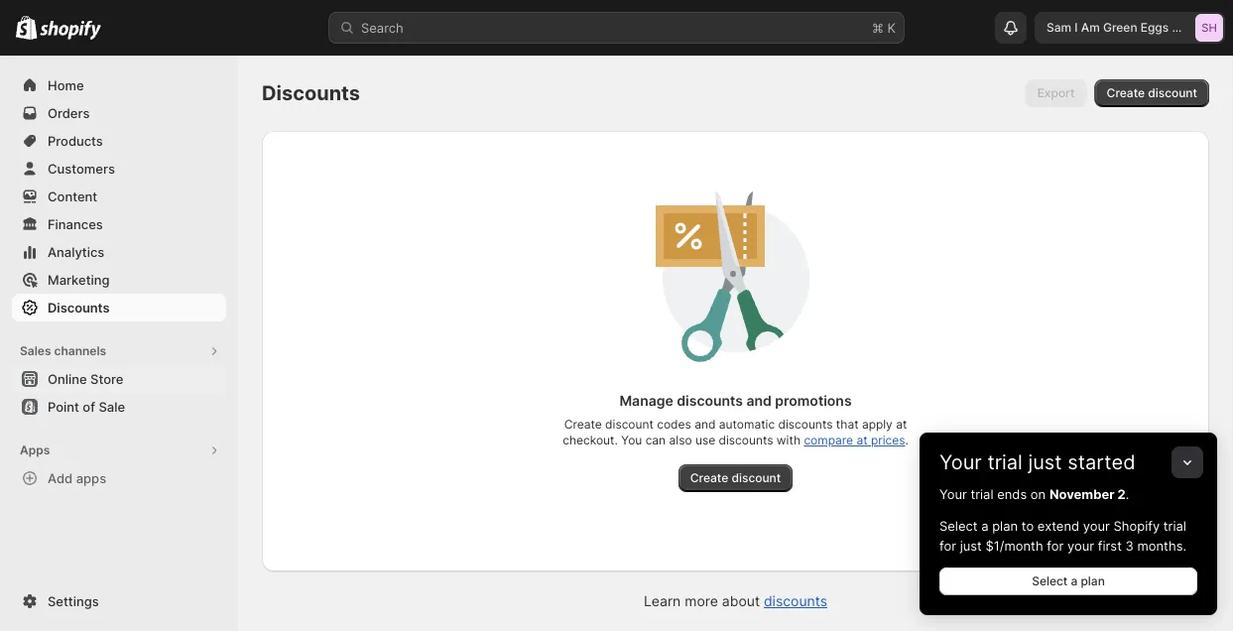 Task type: locate. For each thing, give the bounding box(es) containing it.
manage
[[620, 393, 674, 409]]

select left to
[[940, 518, 978, 533]]

your inside your trial just started element
[[940, 486, 968, 502]]

0 horizontal spatial just
[[960, 538, 982, 553]]

orders link
[[12, 99, 226, 127]]

and
[[1173, 20, 1194, 35], [747, 393, 772, 409], [695, 417, 716, 432]]

1 vertical spatial .
[[1126, 486, 1130, 502]]

1 vertical spatial just
[[960, 538, 982, 553]]

1 horizontal spatial .
[[1126, 486, 1130, 502]]

a inside select a plan to extend your shopify trial for just $1/month for your first 3 months.
[[982, 518, 989, 533]]

select a plan
[[1032, 574, 1106, 589]]

your trial just started button
[[920, 433, 1218, 474]]

3
[[1126, 538, 1134, 553]]

of
[[83, 399, 95, 414]]

1 vertical spatial and
[[747, 393, 772, 409]]

discounts down automatic
[[719, 433, 774, 448]]

discount for rightmost create discount button
[[1149, 86, 1198, 100]]

i
[[1075, 20, 1078, 35]]

automatic
[[719, 417, 775, 432]]

a for select a plan to extend your shopify trial for just $1/month for your first 3 months.
[[982, 518, 989, 533]]

and up automatic
[[747, 393, 772, 409]]

ham
[[1197, 20, 1223, 35]]

discounts
[[677, 393, 743, 409], [779, 417, 833, 432], [719, 433, 774, 448], [764, 593, 828, 610]]

1 vertical spatial discount
[[606, 417, 654, 432]]

at up prices
[[896, 417, 907, 432]]

k
[[888, 20, 896, 35]]

0 vertical spatial your
[[940, 450, 982, 474]]

discount
[[1149, 86, 1198, 100], [606, 417, 654, 432], [732, 471, 781, 485]]

create discount button down the create discount codes and automatic discounts that apply at checkout. you can also use discounts with
[[679, 465, 793, 492]]

checkout.
[[563, 433, 618, 448]]

months.
[[1138, 538, 1187, 553]]

compare at prices .
[[804, 433, 909, 448]]

0 horizontal spatial for
[[940, 538, 957, 553]]

0 vertical spatial trial
[[988, 450, 1023, 474]]

settings link
[[12, 588, 226, 615]]

create inside the create discount codes and automatic discounts that apply at checkout. you can also use discounts with
[[564, 417, 602, 432]]

1 vertical spatial trial
[[971, 486, 994, 502]]

plan up $1/month
[[993, 518, 1018, 533]]

manage discounts and promotions
[[620, 393, 852, 409]]

0 vertical spatial create discount
[[1107, 86, 1198, 100]]

0 vertical spatial a
[[982, 518, 989, 533]]

and left sam i am green eggs and ham icon
[[1173, 20, 1194, 35]]

1 vertical spatial your
[[940, 486, 968, 502]]

2 vertical spatial discount
[[732, 471, 781, 485]]

create discount button down eggs
[[1095, 79, 1210, 107]]

2 your from the top
[[940, 486, 968, 502]]

ends
[[998, 486, 1028, 502]]

plan down first
[[1081, 574, 1106, 589]]

0 vertical spatial and
[[1173, 20, 1194, 35]]

create discount down eggs
[[1107, 86, 1198, 100]]

green
[[1104, 20, 1138, 35]]

trial inside dropdown button
[[988, 450, 1023, 474]]

for left $1/month
[[940, 538, 957, 553]]

just
[[1029, 450, 1063, 474], [960, 538, 982, 553]]

0 vertical spatial your
[[1084, 518, 1111, 533]]

add
[[48, 470, 73, 486]]

0 vertical spatial discounts
[[262, 81, 360, 105]]

sale
[[99, 399, 125, 414]]

your trial just started
[[940, 450, 1136, 474]]

0 vertical spatial plan
[[993, 518, 1018, 533]]

your up your trial ends on november 2 .
[[940, 450, 982, 474]]

shopify image
[[16, 15, 37, 39], [40, 20, 101, 40]]

1 vertical spatial create discount button
[[679, 465, 793, 492]]

0 vertical spatial create discount button
[[1095, 79, 1210, 107]]

plan inside select a plan to extend your shopify trial for just $1/month for your first 3 months.
[[993, 518, 1018, 533]]

channels
[[54, 344, 106, 358]]

online store
[[48, 371, 123, 387]]

trial inside select a plan to extend your shopify trial for just $1/month for your first 3 months.
[[1164, 518, 1187, 533]]

plan
[[993, 518, 1018, 533], [1081, 574, 1106, 589]]

shopify
[[1114, 518, 1161, 533]]

discounts up use on the right of the page
[[677, 393, 743, 409]]

2
[[1118, 486, 1126, 502]]

also
[[669, 433, 692, 448]]

. inside your trial just started element
[[1126, 486, 1130, 502]]

0 horizontal spatial select
[[940, 518, 978, 533]]

online store button
[[0, 365, 238, 393]]

0 vertical spatial just
[[1029, 450, 1063, 474]]

0 vertical spatial create
[[1107, 86, 1145, 100]]

trial
[[988, 450, 1023, 474], [971, 486, 994, 502], [1164, 518, 1187, 533]]

discount up "you"
[[606, 417, 654, 432]]

2 for from the left
[[1047, 538, 1064, 553]]

0 horizontal spatial and
[[695, 417, 716, 432]]

0 vertical spatial discount
[[1149, 86, 1198, 100]]

at
[[896, 417, 907, 432], [857, 433, 868, 448]]

november
[[1050, 486, 1115, 502]]

promotions
[[775, 393, 852, 409]]

0 vertical spatial at
[[896, 417, 907, 432]]

learn
[[644, 593, 681, 610]]

at down that
[[857, 433, 868, 448]]

just inside select a plan to extend your shopify trial for just $1/month for your first 3 months.
[[960, 538, 982, 553]]

1 horizontal spatial select
[[1032, 574, 1068, 589]]

1 horizontal spatial just
[[1029, 450, 1063, 474]]

a down select a plan to extend your shopify trial for just $1/month for your first 3 months.
[[1071, 574, 1078, 589]]

just inside dropdown button
[[1029, 450, 1063, 474]]

1 for from the left
[[940, 538, 957, 553]]

select inside select a plan link
[[1032, 574, 1068, 589]]

your trial just started element
[[920, 484, 1218, 615]]

0 horizontal spatial shopify image
[[16, 15, 37, 39]]

2 vertical spatial trial
[[1164, 518, 1187, 533]]

discounts link
[[764, 593, 828, 610]]

2 horizontal spatial and
[[1173, 20, 1194, 35]]

a
[[982, 518, 989, 533], [1071, 574, 1078, 589]]

plan for select a plan
[[1081, 574, 1106, 589]]

just left $1/month
[[960, 538, 982, 553]]

0 horizontal spatial discount
[[606, 417, 654, 432]]

apps
[[76, 470, 106, 486]]

2 vertical spatial and
[[695, 417, 716, 432]]

1 vertical spatial create discount
[[691, 471, 781, 485]]

1 horizontal spatial a
[[1071, 574, 1078, 589]]

0 horizontal spatial plan
[[993, 518, 1018, 533]]

2 horizontal spatial discount
[[1149, 86, 1198, 100]]

plan inside select a plan link
[[1081, 574, 1106, 589]]

0 horizontal spatial a
[[982, 518, 989, 533]]

0 vertical spatial select
[[940, 518, 978, 533]]

select
[[940, 518, 978, 533], [1032, 574, 1068, 589]]

trial up 'months.'
[[1164, 518, 1187, 533]]

am
[[1082, 20, 1100, 35]]

your left first
[[1068, 538, 1095, 553]]

your
[[940, 450, 982, 474], [940, 486, 968, 502]]

1 vertical spatial plan
[[1081, 574, 1106, 589]]

learn more about discounts
[[644, 593, 828, 610]]

0 vertical spatial .
[[906, 433, 909, 448]]

on
[[1031, 486, 1046, 502]]

for down extend
[[1047, 538, 1064, 553]]

2 vertical spatial create
[[691, 471, 729, 485]]

and up use on the right of the page
[[695, 417, 716, 432]]

your for your trial ends on november 2 .
[[940, 486, 968, 502]]

1 vertical spatial create
[[564, 417, 602, 432]]

can
[[646, 433, 666, 448]]

select for select a plan
[[1032, 574, 1068, 589]]

trial left ends at the right of the page
[[971, 486, 994, 502]]

.
[[906, 433, 909, 448], [1126, 486, 1130, 502]]

1 horizontal spatial create
[[691, 471, 729, 485]]

your up first
[[1084, 518, 1111, 533]]

1 horizontal spatial plan
[[1081, 574, 1106, 589]]

1 vertical spatial a
[[1071, 574, 1078, 589]]

1 horizontal spatial at
[[896, 417, 907, 432]]

1 horizontal spatial discounts
[[262, 81, 360, 105]]

create down use on the right of the page
[[691, 471, 729, 485]]

your trial ends on november 2 .
[[940, 486, 1130, 502]]

your left ends at the right of the page
[[940, 486, 968, 502]]

1 horizontal spatial discount
[[732, 471, 781, 485]]

select inside select a plan to extend your shopify trial for just $1/month for your first 3 months.
[[940, 518, 978, 533]]

add apps button
[[12, 465, 226, 492]]

1 horizontal spatial for
[[1047, 538, 1064, 553]]

2 horizontal spatial create
[[1107, 86, 1145, 100]]

create discount button
[[1095, 79, 1210, 107], [679, 465, 793, 492]]

trial up ends at the right of the page
[[988, 450, 1023, 474]]

just up on
[[1029, 450, 1063, 474]]

discount down eggs
[[1149, 86, 1198, 100]]

discounts
[[262, 81, 360, 105], [48, 300, 110, 315]]

a up $1/month
[[982, 518, 989, 533]]

1 your from the top
[[940, 450, 982, 474]]

your
[[1084, 518, 1111, 533], [1068, 538, 1095, 553]]

create
[[1107, 86, 1145, 100], [564, 417, 602, 432], [691, 471, 729, 485]]

0 horizontal spatial discounts
[[48, 300, 110, 315]]

finances
[[48, 216, 103, 232]]

finances link
[[12, 210, 226, 238]]

discount inside the create discount codes and automatic discounts that apply at checkout. you can also use discounts with
[[606, 417, 654, 432]]

for
[[940, 538, 957, 553], [1047, 538, 1064, 553]]

your inside your trial just started dropdown button
[[940, 450, 982, 474]]

add apps
[[48, 470, 106, 486]]

discount down with at bottom right
[[732, 471, 781, 485]]

1 horizontal spatial and
[[747, 393, 772, 409]]

create down green
[[1107, 86, 1145, 100]]

create discount down the create discount codes and automatic discounts that apply at checkout. you can also use discounts with
[[691, 471, 781, 485]]

trial for ends
[[971, 486, 994, 502]]

1 vertical spatial select
[[1032, 574, 1068, 589]]

discounts link
[[12, 294, 226, 322]]

settings
[[48, 594, 99, 609]]

select down select a plan to extend your shopify trial for just $1/month for your first 3 months.
[[1032, 574, 1068, 589]]

create up checkout.
[[564, 417, 602, 432]]

0 horizontal spatial create
[[564, 417, 602, 432]]

0 horizontal spatial at
[[857, 433, 868, 448]]



Task type: describe. For each thing, give the bounding box(es) containing it.
online store link
[[12, 365, 226, 393]]

first
[[1098, 538, 1122, 553]]

1 horizontal spatial shopify image
[[40, 20, 101, 40]]

1 vertical spatial your
[[1068, 538, 1095, 553]]

select a plan link
[[940, 568, 1198, 596]]

1 vertical spatial discounts
[[48, 300, 110, 315]]

use
[[696, 433, 716, 448]]

sam i am green eggs and ham
[[1047, 20, 1223, 35]]

0 horizontal spatial .
[[906, 433, 909, 448]]

apps button
[[12, 437, 226, 465]]

1 vertical spatial at
[[857, 433, 868, 448]]

products link
[[12, 127, 226, 155]]

point
[[48, 399, 79, 414]]

0 horizontal spatial create discount
[[691, 471, 781, 485]]

$1/month
[[986, 538, 1044, 553]]

1 horizontal spatial create discount
[[1107, 86, 1198, 100]]

sales channels
[[20, 344, 106, 358]]

select for select a plan to extend your shopify trial for just $1/month for your first 3 months.
[[940, 518, 978, 533]]

sam
[[1047, 20, 1072, 35]]

started
[[1068, 450, 1136, 474]]

apps
[[20, 443, 50, 458]]

orders
[[48, 105, 90, 121]]

export button
[[1026, 79, 1087, 107]]

select a plan to extend your shopify trial for just $1/month for your first 3 months.
[[940, 518, 1187, 553]]

home link
[[12, 71, 226, 99]]

home
[[48, 77, 84, 93]]

content link
[[12, 183, 226, 210]]

create for create discount button to the left
[[691, 471, 729, 485]]

⌘
[[872, 20, 884, 35]]

sales channels button
[[12, 337, 226, 365]]

and inside the create discount codes and automatic discounts that apply at checkout. you can also use discounts with
[[695, 417, 716, 432]]

point of sale button
[[0, 393, 238, 421]]

prices
[[871, 433, 906, 448]]

sales
[[20, 344, 51, 358]]

trial for just
[[988, 450, 1023, 474]]

extend
[[1038, 518, 1080, 533]]

1 horizontal spatial create discount button
[[1095, 79, 1210, 107]]

customers link
[[12, 155, 226, 183]]

sam i am green eggs and ham image
[[1196, 14, 1224, 42]]

online
[[48, 371, 87, 387]]

at inside the create discount codes and automatic discounts that apply at checkout. you can also use discounts with
[[896, 417, 907, 432]]

codes
[[657, 417, 692, 432]]

plan for select a plan to extend your shopify trial for just $1/month for your first 3 months.
[[993, 518, 1018, 533]]

analytics link
[[12, 238, 226, 266]]

with
[[777, 433, 801, 448]]

export
[[1038, 86, 1075, 100]]

customers
[[48, 161, 115, 176]]

your for your trial just started
[[940, 450, 982, 474]]

discounts up with at bottom right
[[779, 417, 833, 432]]

store
[[90, 371, 123, 387]]

⌘ k
[[872, 20, 896, 35]]

a for select a plan
[[1071, 574, 1078, 589]]

search
[[361, 20, 404, 35]]

marketing link
[[12, 266, 226, 294]]

analytics
[[48, 244, 105, 260]]

marketing
[[48, 272, 110, 287]]

0 horizontal spatial create discount button
[[679, 465, 793, 492]]

products
[[48, 133, 103, 148]]

eggs
[[1141, 20, 1169, 35]]

you
[[621, 433, 642, 448]]

create discount codes and automatic discounts that apply at checkout. you can also use discounts with
[[563, 417, 907, 448]]

more
[[685, 593, 718, 610]]

discounts right about
[[764, 593, 828, 610]]

compare
[[804, 433, 854, 448]]

point of sale
[[48, 399, 125, 414]]

about
[[722, 593, 760, 610]]

to
[[1022, 518, 1034, 533]]

that
[[836, 417, 859, 432]]

discount for create discount button to the left
[[732, 471, 781, 485]]

create for rightmost create discount button
[[1107, 86, 1145, 100]]

point of sale link
[[12, 393, 226, 421]]

apply
[[862, 417, 893, 432]]

content
[[48, 189, 97, 204]]

compare at prices link
[[804, 433, 906, 448]]



Task type: vqa. For each thing, say whether or not it's contained in the screenshot.
My Store image
no



